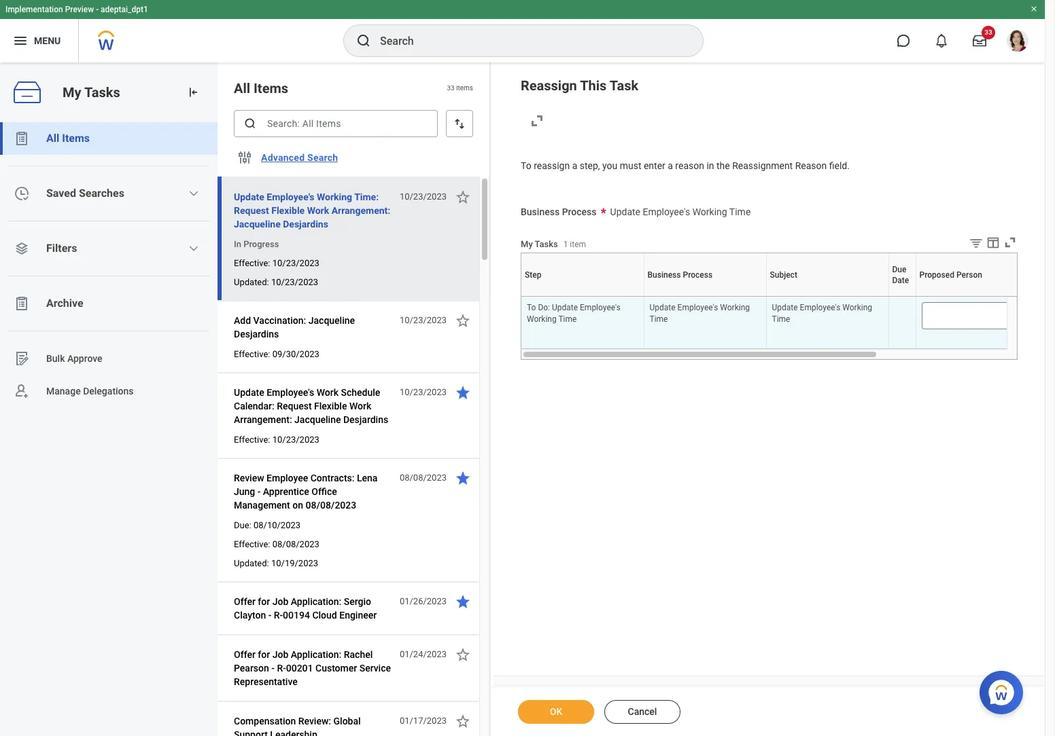 Task type: vqa. For each thing, say whether or not it's contained in the screenshot.
Proposed
yes



Task type: locate. For each thing, give the bounding box(es) containing it.
effective: down due:
[[234, 540, 270, 550]]

‎- inside the offer for job application: sergio clayton ‎- r-00194 cloud engineer
[[268, 611, 271, 621]]

due date button
[[900, 297, 904, 297]]

manage delegations
[[46, 386, 134, 397]]

my tasks
[[63, 84, 120, 100]]

effective: down add
[[234, 349, 270, 360]]

0 vertical spatial for
[[258, 597, 270, 608]]

search image inside item list element
[[243, 117, 257, 131]]

update inside update employee's working time: request flexible work arrangement: jacqueline desjardins
[[234, 192, 264, 203]]

clipboard image up clock check image
[[14, 131, 30, 147]]

0 vertical spatial clipboard image
[[14, 131, 30, 147]]

‎- inside offer for job application: rachel pearson ‎- r-00201 customer service representative
[[271, 664, 275, 674]]

person down select to filter grid data image
[[957, 271, 982, 280]]

0 horizontal spatial search image
[[243, 117, 257, 131]]

1 horizontal spatial subject
[[826, 297, 828, 297]]

star image for update employee's work schedule calendar: request flexible work arrangement: jacqueline desjardins
[[455, 385, 471, 401]]

fullscreen image
[[1003, 235, 1018, 250]]

1 vertical spatial 33
[[447, 85, 455, 92]]

in progress
[[234, 239, 279, 250]]

update employee's working time for update employee's working time element underneath to reassign a step, you must enter a reason in the reassignment reason field.
[[610, 206, 751, 217]]

3 star image from the top
[[455, 385, 471, 401]]

application: up 00201
[[291, 650, 342, 661]]

1 horizontal spatial flexible
[[314, 401, 347, 412]]

due up due date button
[[892, 265, 907, 275]]

arrangement:
[[332, 205, 390, 216], [234, 415, 292, 426]]

offer up 'clayton'
[[234, 597, 256, 608]]

1 vertical spatial job
[[272, 650, 288, 661]]

0 vertical spatial date
[[892, 276, 909, 285]]

1 horizontal spatial items
[[254, 80, 288, 97]]

update inside to do: update employee's working time
[[552, 304, 578, 313]]

offer for offer for job application: rachel pearson ‎- r-00201 customer service representative
[[234, 650, 256, 661]]

1 horizontal spatial all items
[[234, 80, 288, 97]]

0 vertical spatial 33
[[985, 29, 992, 36]]

clipboard image inside all items button
[[14, 131, 30, 147]]

2 vertical spatial desjardins
[[343, 415, 388, 426]]

application: up cloud
[[291, 597, 342, 608]]

employee's down enter
[[643, 206, 690, 217]]

r- inside the offer for job application: sergio clayton ‎- r-00194 cloud engineer
[[274, 611, 283, 621]]

desjardins down add
[[234, 329, 279, 340]]

to do: update employee's working time
[[527, 304, 621, 324]]

row element containing to do: update employee's working time
[[521, 298, 1055, 349]]

clipboard image
[[14, 131, 30, 147], [14, 296, 30, 312]]

the
[[717, 160, 730, 171]]

Search: All Items text field
[[234, 110, 438, 137]]

1 vertical spatial my
[[521, 239, 533, 249]]

configure image
[[237, 150, 253, 166]]

‎- right 'clayton'
[[268, 611, 271, 621]]

1 vertical spatial request
[[277, 401, 312, 412]]

star image right 01/26/2023
[[455, 594, 471, 611]]

for inside the offer for job application: sergio clayton ‎- r-00194 cloud engineer
[[258, 597, 270, 608]]

flexible down schedule
[[314, 401, 347, 412]]

update employee's working time down to reassign a step, you must enter a reason in the reassignment reason field.
[[610, 206, 751, 217]]

flexible up progress
[[271, 205, 305, 216]]

0 horizontal spatial flexible
[[271, 205, 305, 216]]

my tasks element
[[0, 63, 218, 737]]

2 vertical spatial 08/08/2023
[[272, 540, 319, 550]]

0 vertical spatial request
[[234, 205, 269, 216]]

33 inside item list element
[[447, 85, 455, 92]]

1 horizontal spatial a
[[668, 160, 673, 171]]

effective: 10/23/2023
[[234, 258, 319, 269], [234, 435, 319, 445]]

2 vertical spatial jacqueline
[[294, 415, 341, 426]]

1 horizontal spatial 33
[[985, 29, 992, 36]]

step up do:
[[525, 271, 541, 280]]

item
[[570, 240, 586, 249]]

1 vertical spatial chevron down image
[[189, 243, 199, 254]]

due down due date on the right top
[[900, 297, 902, 297]]

0 vertical spatial subject
[[770, 271, 797, 280]]

list
[[0, 122, 218, 408]]

1
[[563, 240, 568, 249]]

0 vertical spatial desjardins
[[283, 219, 328, 230]]

to left 'reassign'
[[521, 160, 531, 171]]

1 horizontal spatial search image
[[356, 33, 372, 49]]

2 star image from the top
[[455, 647, 471, 664]]

all items button
[[0, 122, 218, 155]]

1 vertical spatial clipboard image
[[14, 296, 30, 312]]

clipboard image inside archive button
[[14, 296, 30, 312]]

star image right 01/17/2023
[[455, 714, 471, 730]]

1 vertical spatial ‎-
[[271, 664, 275, 674]]

tasks
[[84, 84, 120, 100], [535, 239, 558, 249]]

updated: down in progress
[[234, 277, 269, 288]]

0 vertical spatial -
[[96, 5, 99, 14]]

08/08/2023 up 10/19/2023
[[272, 540, 319, 550]]

1 horizontal spatial tasks
[[535, 239, 558, 249]]

due inside due date
[[892, 265, 907, 275]]

flexible
[[271, 205, 305, 216], [314, 401, 347, 412]]

chevron down image inside saved searches dropdown button
[[189, 188, 199, 199]]

employee's down advanced
[[267, 192, 314, 203]]

0 horizontal spatial business process
[[521, 206, 597, 217]]

work
[[307, 205, 329, 216], [317, 388, 339, 398], [349, 401, 371, 412]]

step business process subject due date proposed person
[[581, 297, 999, 297]]

1 star image from the top
[[455, 189, 471, 205]]

1 chevron down image from the top
[[189, 188, 199, 199]]

my left "1"
[[521, 239, 533, 249]]

update employee's working time element
[[610, 204, 751, 217], [650, 301, 750, 324], [772, 301, 872, 324]]

chevron down image
[[189, 188, 199, 199], [189, 243, 199, 254]]

step for step business process subject due date proposed person
[[581, 297, 583, 297]]

1 for from the top
[[258, 597, 270, 608]]

star image
[[455, 189, 471, 205], [455, 313, 471, 329], [455, 385, 471, 401], [455, 470, 471, 487]]

updated: down effective: 08/08/2023 on the left bottom of page
[[234, 559, 269, 569]]

0 vertical spatial my
[[63, 84, 81, 100]]

0 horizontal spatial items
[[62, 132, 90, 145]]

leadership
[[270, 730, 317, 737]]

adeptai_dpt1
[[101, 5, 148, 14]]

to left do:
[[527, 304, 536, 313]]

1 vertical spatial date
[[902, 297, 903, 297]]

33
[[985, 29, 992, 36], [447, 85, 455, 92]]

working inside to do: update employee's working time
[[527, 314, 557, 324]]

33 items
[[447, 85, 473, 92]]

r- for 00201
[[277, 664, 286, 674]]

0 vertical spatial effective: 10/23/2023
[[234, 258, 319, 269]]

a right enter
[[668, 160, 673, 171]]

‎-
[[268, 611, 271, 621], [271, 664, 275, 674]]

notifications large image
[[935, 34, 948, 48]]

items inside button
[[62, 132, 90, 145]]

proposed up proposed person field
[[993, 297, 996, 297]]

1 application: from the top
[[291, 597, 342, 608]]

0 vertical spatial business
[[521, 206, 560, 217]]

management
[[234, 500, 290, 511]]

my tasks 1 item
[[521, 239, 586, 249]]

jacqueline
[[234, 219, 281, 230], [308, 315, 355, 326], [294, 415, 341, 426]]

2 application: from the top
[[291, 650, 342, 661]]

desjardins down schedule
[[343, 415, 388, 426]]

due date
[[892, 265, 909, 285]]

justify image
[[12, 33, 29, 49]]

update employee's work schedule calendar: request flexible work arrangement: jacqueline desjardins
[[234, 388, 388, 426]]

offer inside offer for job application: rachel pearson ‎- r-00201 customer service representative
[[234, 650, 256, 661]]

0 vertical spatial r-
[[274, 611, 283, 621]]

2 effective: from the top
[[234, 349, 270, 360]]

0 horizontal spatial request
[[234, 205, 269, 216]]

2 clipboard image from the top
[[14, 296, 30, 312]]

1 horizontal spatial business
[[648, 271, 681, 280]]

1 vertical spatial -
[[258, 487, 261, 498]]

date up due date button
[[892, 276, 909, 285]]

- inside menu banner
[[96, 5, 99, 14]]

1 horizontal spatial my
[[521, 239, 533, 249]]

all
[[234, 80, 250, 97], [46, 132, 59, 145]]

2 updated: from the top
[[234, 559, 269, 569]]

1 horizontal spatial step
[[581, 297, 583, 297]]

updated: 10/23/2023
[[234, 277, 318, 288]]

working for update employee's working time element underneath to reassign a step, you must enter a reason in the reassignment reason field.
[[693, 206, 727, 217]]

2 star image from the top
[[455, 313, 471, 329]]

0 vertical spatial due
[[892, 265, 907, 275]]

0 vertical spatial step
[[525, 271, 541, 280]]

work down search at the top of the page
[[307, 205, 329, 216]]

0 horizontal spatial all items
[[46, 132, 90, 145]]

in
[[234, 239, 241, 250]]

step up to do: update employee's working time element
[[581, 297, 583, 297]]

2 vertical spatial process
[[705, 297, 707, 297]]

toolbar
[[959, 235, 1018, 253]]

due:
[[234, 521, 251, 531]]

0 vertical spatial proposed
[[920, 271, 955, 280]]

0 horizontal spatial arrangement:
[[234, 415, 292, 426]]

request
[[234, 205, 269, 216], [277, 401, 312, 412]]

application: inside the offer for job application: sergio clayton ‎- r-00194 cloud engineer
[[291, 597, 342, 608]]

2 a from the left
[[668, 160, 673, 171]]

update employee's working time: request flexible work arrangement: jacqueline desjardins button
[[234, 189, 392, 233]]

all up saved
[[46, 132, 59, 145]]

2 row element from the top
[[521, 298, 1055, 349]]

1 vertical spatial star image
[[455, 647, 471, 664]]

08/08/2023 right lena
[[400, 473, 447, 483]]

flexible inside update employee's work schedule calendar: request flexible work arrangement: jacqueline desjardins
[[314, 401, 347, 412]]

person up proposed person field
[[996, 297, 999, 297]]

request up in progress
[[234, 205, 269, 216]]

1 a from the left
[[572, 160, 577, 171]]

job up 00194
[[272, 597, 288, 608]]

chevron down image for saved searches
[[189, 188, 199, 199]]

update employee's working time: request flexible work arrangement: jacqueline desjardins
[[234, 192, 390, 230]]

chevron down image inside filters dropdown button
[[189, 243, 199, 254]]

jung
[[234, 487, 255, 498]]

- right 'preview'
[[96, 5, 99, 14]]

person
[[957, 271, 982, 280], [996, 297, 999, 297]]

job inside offer for job application: rachel pearson ‎- r-00201 customer service representative
[[272, 650, 288, 661]]

process
[[562, 206, 597, 217], [683, 271, 713, 280], [705, 297, 707, 297]]

desjardins up updated: 10/23/2023 at the top left
[[283, 219, 328, 230]]

step
[[525, 271, 541, 280], [581, 297, 583, 297]]

4 star image from the top
[[455, 470, 471, 487]]

workday assistant region
[[980, 666, 1029, 715]]

offer
[[234, 597, 256, 608], [234, 650, 256, 661]]

add vaccination: jacqueline desjardins
[[234, 315, 355, 340]]

clipboard image for all items
[[14, 131, 30, 147]]

clipboard image left the 'archive'
[[14, 296, 30, 312]]

1 vertical spatial process
[[683, 271, 713, 280]]

‎- up representative
[[271, 664, 275, 674]]

reason
[[795, 160, 827, 171]]

0 horizontal spatial -
[[96, 5, 99, 14]]

for
[[258, 597, 270, 608], [258, 650, 270, 661]]

to inside to do: update employee's working time
[[527, 304, 536, 313]]

0 vertical spatial flexible
[[271, 205, 305, 216]]

business
[[521, 206, 560, 217], [648, 271, 681, 280], [702, 297, 705, 297]]

jacqueline up 09/30/2023
[[308, 315, 355, 326]]

work down schedule
[[349, 401, 371, 412]]

search image
[[356, 33, 372, 49], [243, 117, 257, 131]]

work left schedule
[[317, 388, 339, 398]]

effective: 10/23/2023 up updated: 10/23/2023 at the top left
[[234, 258, 319, 269]]

jacqueline up in progress
[[234, 219, 281, 230]]

reassignment
[[732, 160, 793, 171]]

1 horizontal spatial all
[[234, 80, 250, 97]]

job up 00201
[[272, 650, 288, 661]]

add
[[234, 315, 251, 326]]

2 for from the top
[[258, 650, 270, 661]]

update employee's working time down subject button
[[772, 304, 872, 324]]

my up all items button
[[63, 84, 81, 100]]

jacqueline inside update employee's work schedule calendar: request flexible work arrangement: jacqueline desjardins
[[294, 415, 341, 426]]

1 vertical spatial r-
[[277, 664, 286, 674]]

0 vertical spatial person
[[957, 271, 982, 280]]

field.
[[829, 160, 850, 171]]

0 vertical spatial ‎-
[[268, 611, 271, 621]]

jacqueline down schedule
[[294, 415, 341, 426]]

date down due date on the right top
[[902, 297, 903, 297]]

1 star image from the top
[[455, 594, 471, 611]]

effective:
[[234, 258, 270, 269], [234, 349, 270, 360], [234, 435, 270, 445], [234, 540, 270, 550]]

effective: down 'calendar:'
[[234, 435, 270, 445]]

flexible inside update employee's working time: request flexible work arrangement: jacqueline desjardins
[[271, 205, 305, 216]]

0 horizontal spatial 33
[[447, 85, 455, 92]]

employee
[[267, 473, 308, 484]]

1 vertical spatial updated:
[[234, 559, 269, 569]]

employee's down step button
[[580, 304, 621, 313]]

delegations
[[83, 386, 134, 397]]

effective: 09/30/2023
[[234, 349, 319, 360]]

clipboard image for archive
[[14, 296, 30, 312]]

0 horizontal spatial business
[[521, 206, 560, 217]]

arrangement: down time:
[[332, 205, 390, 216]]

‎- for pearson
[[271, 664, 275, 674]]

tasks up all items button
[[84, 84, 120, 100]]

1 effective: from the top
[[234, 258, 270, 269]]

0 horizontal spatial tasks
[[84, 84, 120, 100]]

ok
[[550, 707, 562, 718]]

list containing all items
[[0, 122, 218, 408]]

0 vertical spatial arrangement:
[[332, 205, 390, 216]]

to reassign a step, you must enter a reason in the reassignment reason field.
[[521, 160, 850, 171]]

desjardins inside update employee's working time: request flexible work arrangement: jacqueline desjardins
[[283, 219, 328, 230]]

employee's
[[267, 192, 314, 203], [643, 206, 690, 217], [580, 304, 621, 313], [678, 304, 718, 313], [800, 304, 841, 313], [267, 388, 314, 398]]

1 vertical spatial arrangement:
[[234, 415, 292, 426]]

offer inside the offer for job application: sergio clayton ‎- r-00194 cloud engineer
[[234, 597, 256, 608]]

1 job from the top
[[272, 597, 288, 608]]

2 offer from the top
[[234, 650, 256, 661]]

2 vertical spatial star image
[[455, 714, 471, 730]]

update employee's working time down business process button
[[650, 304, 750, 324]]

search image inside menu banner
[[356, 33, 372, 49]]

for up 'clayton'
[[258, 597, 270, 608]]

application:
[[291, 597, 342, 608], [291, 650, 342, 661]]

0 vertical spatial updated:
[[234, 277, 269, 288]]

r- inside offer for job application: rachel pearson ‎- r-00201 customer service representative
[[277, 664, 286, 674]]

progress
[[243, 239, 279, 250]]

1 updated: from the top
[[234, 277, 269, 288]]

1 row element from the top
[[521, 254, 1055, 297]]

0 vertical spatial tasks
[[84, 84, 120, 100]]

arrangement: inside update employee's work schedule calendar: request flexible work arrangement: jacqueline desjardins
[[234, 415, 292, 426]]

a
[[572, 160, 577, 171], [668, 160, 673, 171]]

0 horizontal spatial all
[[46, 132, 59, 145]]

advanced
[[261, 152, 305, 163]]

lena
[[357, 473, 378, 484]]

1 vertical spatial offer
[[234, 650, 256, 661]]

compensation review: global support leadership
[[234, 717, 361, 737]]

08/08/2023 down the office at the left
[[306, 500, 356, 511]]

proposed right due date on the right top
[[920, 271, 955, 280]]

all inside item list element
[[234, 80, 250, 97]]

in
[[707, 160, 714, 171]]

Proposed Person field
[[922, 304, 1047, 329]]

transformation import image
[[186, 86, 200, 99]]

1 horizontal spatial desjardins
[[283, 219, 328, 230]]

33 for 33
[[985, 29, 992, 36]]

desjardins inside "add vaccination: jacqueline desjardins"
[[234, 329, 279, 340]]

a left "step,"
[[572, 160, 577, 171]]

star image
[[455, 594, 471, 611], [455, 647, 471, 664], [455, 714, 471, 730]]

1 vertical spatial proposed
[[993, 297, 996, 297]]

clock check image
[[14, 186, 30, 202]]

1 vertical spatial 08/08/2023
[[306, 500, 356, 511]]

1 vertical spatial effective: 10/23/2023
[[234, 435, 319, 445]]

1 vertical spatial business
[[648, 271, 681, 280]]

33 left items
[[447, 85, 455, 92]]

menu banner
[[0, 0, 1045, 63]]

row element
[[521, 254, 1055, 297], [521, 298, 1055, 349]]

request right 'calendar:'
[[277, 401, 312, 412]]

all right transformation import image
[[234, 80, 250, 97]]

arrangement: down 'calendar:'
[[234, 415, 292, 426]]

0 vertical spatial jacqueline
[[234, 219, 281, 230]]

r- right 'clayton'
[[274, 611, 283, 621]]

33 inside button
[[985, 29, 992, 36]]

1 vertical spatial business process
[[648, 271, 713, 280]]

star image right 01/24/2023
[[455, 647, 471, 664]]

employee's up 'calendar:'
[[267, 388, 314, 398]]

request inside update employee's work schedule calendar: request flexible work arrangement: jacqueline desjardins
[[277, 401, 312, 412]]

item list element
[[218, 63, 491, 737]]

ok button
[[518, 701, 594, 725]]

implementation
[[5, 5, 63, 14]]

inbox large image
[[973, 34, 987, 48]]

business process up my tasks 1 item
[[521, 206, 597, 217]]

0 vertical spatial offer
[[234, 597, 256, 608]]

employee's inside update employee's working time: request flexible work arrangement: jacqueline desjardins
[[267, 192, 314, 203]]

do:
[[538, 304, 550, 313]]

to do: update employee's working time element
[[527, 301, 621, 324]]

time for update employee's working time element underneath to reassign a step, you must enter a reason in the reassignment reason field.
[[729, 206, 751, 217]]

2 horizontal spatial desjardins
[[343, 415, 388, 426]]

working for update employee's working time element below business process button
[[720, 304, 750, 313]]

1 vertical spatial tasks
[[535, 239, 558, 249]]

fullscreen image
[[529, 113, 545, 129]]

0 vertical spatial star image
[[455, 594, 471, 611]]

1 offer from the top
[[234, 597, 256, 608]]

clayton
[[234, 611, 266, 621]]

updated: 10/19/2023
[[234, 559, 318, 569]]

0 vertical spatial work
[[307, 205, 329, 216]]

items
[[254, 80, 288, 97], [62, 132, 90, 145]]

- up management
[[258, 487, 261, 498]]

1 horizontal spatial request
[[277, 401, 312, 412]]

1 vertical spatial all items
[[46, 132, 90, 145]]

1 clipboard image from the top
[[14, 131, 30, 147]]

1 horizontal spatial proposed
[[993, 297, 996, 297]]

1 vertical spatial all
[[46, 132, 59, 145]]

2 effective: 10/23/2023 from the top
[[234, 435, 319, 445]]

0 vertical spatial all
[[234, 80, 250, 97]]

star image for add vaccination: jacqueline desjardins
[[455, 313, 471, 329]]

0 horizontal spatial subject
[[770, 271, 797, 280]]

r- up representative
[[277, 664, 286, 674]]

update employee's working time element down subject button
[[772, 301, 872, 324]]

33 left profile logan mcneil image
[[985, 29, 992, 36]]

0 horizontal spatial a
[[572, 160, 577, 171]]

1 vertical spatial subject
[[826, 297, 828, 297]]

1 horizontal spatial arrangement:
[[332, 205, 390, 216]]

all items
[[234, 80, 288, 97], [46, 132, 90, 145]]

offer up the pearson at the left of the page
[[234, 650, 256, 661]]

time for update employee's working time element below business process button
[[650, 314, 668, 324]]

items inside item list element
[[254, 80, 288, 97]]

1 vertical spatial to
[[527, 304, 536, 313]]

2 chevron down image from the top
[[189, 243, 199, 254]]

application: inside offer for job application: rachel pearson ‎- r-00201 customer service representative
[[291, 650, 342, 661]]

08/08/2023 inside review employee contracts: lena jung - apprentice office management on 08/08/2023
[[306, 500, 356, 511]]

1 vertical spatial items
[[62, 132, 90, 145]]

updated:
[[234, 277, 269, 288], [234, 559, 269, 569]]

1 vertical spatial desjardins
[[234, 329, 279, 340]]

tasks left "1"
[[535, 239, 558, 249]]

saved
[[46, 187, 76, 200]]

job inside the offer for job application: sergio clayton ‎- r-00194 cloud engineer
[[272, 597, 288, 608]]

for up the pearson at the left of the page
[[258, 650, 270, 661]]

effective: 10/23/2023 up employee
[[234, 435, 319, 445]]

employee's down business process button
[[678, 304, 718, 313]]

2 job from the top
[[272, 650, 288, 661]]

business process up business process button
[[648, 271, 713, 280]]

0 vertical spatial to
[[521, 160, 531, 171]]

for inside offer for job application: rachel pearson ‎- r-00201 customer service representative
[[258, 650, 270, 661]]

for for pearson
[[258, 650, 270, 661]]

0 vertical spatial chevron down image
[[189, 188, 199, 199]]

effective: down in progress
[[234, 258, 270, 269]]

must
[[620, 160, 641, 171]]

Search Workday  search field
[[380, 26, 675, 56]]

user plus image
[[14, 383, 30, 400]]



Task type: describe. For each thing, give the bounding box(es) containing it.
0 vertical spatial 08/08/2023
[[400, 473, 447, 483]]

schedule
[[341, 388, 380, 398]]

proposed person button
[[993, 297, 999, 297]]

10/19/2023
[[271, 559, 318, 569]]

updated: for review employee contracts: lena jung - apprentice office management on 08/08/2023
[[234, 559, 269, 569]]

review employee contracts: lena jung - apprentice office management on 08/08/2023
[[234, 473, 378, 511]]

3 effective: from the top
[[234, 435, 270, 445]]

1 horizontal spatial person
[[996, 297, 999, 297]]

saved searches button
[[0, 177, 218, 210]]

arrangement: inside update employee's working time: request flexible work arrangement: jacqueline desjardins
[[332, 205, 390, 216]]

all items inside button
[[46, 132, 90, 145]]

working inside update employee's working time: request flexible work arrangement: jacqueline desjardins
[[317, 192, 352, 203]]

0 vertical spatial process
[[562, 206, 597, 217]]

step,
[[580, 160, 600, 171]]

my for my tasks 1 item
[[521, 239, 533, 249]]

‎- for clayton
[[268, 611, 271, 621]]

star image for engineer
[[455, 594, 471, 611]]

to for to do: update employee's working time
[[527, 304, 536, 313]]

cloud
[[312, 611, 337, 621]]

offer for offer for job application: sergio clayton ‎- r-00194 cloud engineer
[[234, 597, 256, 608]]

this
[[580, 78, 607, 94]]

work inside update employee's working time: request flexible work arrangement: jacqueline desjardins
[[307, 205, 329, 216]]

application: for customer
[[291, 650, 342, 661]]

subject button
[[826, 297, 829, 297]]

time:
[[354, 192, 379, 203]]

time inside to do: update employee's working time
[[558, 314, 577, 324]]

calendar:
[[234, 401, 274, 412]]

00194
[[283, 611, 310, 621]]

request inside update employee's working time: request flexible work arrangement: jacqueline desjardins
[[234, 205, 269, 216]]

step for step
[[525, 271, 541, 280]]

chevron down image for filters
[[189, 243, 199, 254]]

review:
[[298, 717, 331, 727]]

all items inside item list element
[[234, 80, 288, 97]]

add vaccination: jacqueline desjardins button
[[234, 313, 392, 343]]

for for clayton
[[258, 597, 270, 608]]

row element containing due date
[[521, 254, 1055, 297]]

08/10/2023
[[254, 521, 301, 531]]

compensation
[[234, 717, 296, 727]]

01/24/2023
[[400, 650, 447, 660]]

engineer
[[339, 611, 377, 621]]

star image for update employee's working time: request flexible work arrangement: jacqueline desjardins
[[455, 189, 471, 205]]

archive
[[46, 297, 83, 310]]

search
[[307, 152, 338, 163]]

support
[[234, 730, 268, 737]]

advanced search button
[[256, 144, 344, 171]]

preview
[[65, 5, 94, 14]]

compensation review: global support leadership button
[[234, 714, 392, 737]]

update employee's working time for update employee's working time element below subject button
[[772, 304, 872, 324]]

filters button
[[0, 233, 218, 265]]

approve
[[67, 353, 102, 364]]

reassign this task
[[521, 78, 639, 94]]

r- for 00194
[[274, 611, 283, 621]]

offer for job application: rachel pearson ‎- r-00201 customer service representative button
[[234, 647, 392, 691]]

09/30/2023
[[272, 349, 319, 360]]

working for update employee's working time element below subject button
[[843, 304, 872, 313]]

on
[[293, 500, 303, 511]]

select to filter grid data image
[[969, 236, 984, 250]]

rename image
[[14, 351, 30, 367]]

review employee contracts: lena jung - apprentice office management on 08/08/2023 button
[[234, 470, 392, 514]]

my for my tasks
[[63, 84, 81, 100]]

advanced search
[[261, 152, 338, 163]]

update employee's working time for update employee's working time element below business process button
[[650, 304, 750, 324]]

star image for service
[[455, 647, 471, 664]]

1 effective: 10/23/2023 from the top
[[234, 258, 319, 269]]

jacqueline inside update employee's working time: request flexible work arrangement: jacqueline desjardins
[[234, 219, 281, 230]]

vaccination:
[[253, 315, 306, 326]]

effective: 08/08/2023
[[234, 540, 319, 550]]

2 vertical spatial business
[[702, 297, 705, 297]]

manage
[[46, 386, 81, 397]]

manage delegations link
[[0, 375, 218, 408]]

tasks for my tasks
[[84, 84, 120, 100]]

click to view/edit grid preferences image
[[986, 235, 1001, 250]]

archive button
[[0, 288, 218, 320]]

close environment banner image
[[1030, 5, 1038, 13]]

01/26/2023
[[400, 597, 447, 607]]

proposed person
[[920, 271, 982, 280]]

cancel
[[628, 707, 657, 718]]

job for 00201
[[272, 650, 288, 661]]

reassign
[[534, 160, 570, 171]]

job for 00194
[[272, 597, 288, 608]]

0 vertical spatial business process
[[521, 206, 597, 217]]

rachel
[[344, 650, 373, 661]]

1 vertical spatial due
[[900, 297, 902, 297]]

employee's inside to do: update employee's working time
[[580, 304, 621, 313]]

service
[[359, 664, 391, 674]]

application: for cloud
[[291, 597, 342, 608]]

saved searches
[[46, 187, 124, 200]]

time for update employee's working time element below subject button
[[772, 314, 790, 324]]

00201
[[286, 664, 313, 674]]

representative
[[234, 677, 298, 688]]

offer for job application: sergio clayton ‎- r-00194 cloud engineer
[[234, 597, 377, 621]]

update employee's working time element down business process button
[[650, 301, 750, 324]]

to for to reassign a step, you must enter a reason in the reassignment reason field.
[[521, 160, 531, 171]]

pearson
[[234, 664, 269, 674]]

sergio
[[344, 597, 371, 608]]

task
[[610, 78, 639, 94]]

items
[[456, 85, 473, 92]]

1 horizontal spatial business process
[[648, 271, 713, 280]]

all inside button
[[46, 132, 59, 145]]

customer
[[315, 664, 357, 674]]

employee's inside update employee's work schedule calendar: request flexible work arrangement: jacqueline desjardins
[[267, 388, 314, 398]]

step button
[[581, 297, 584, 297]]

offer for job application: sergio clayton ‎- r-00194 cloud engineer button
[[234, 594, 392, 624]]

0 horizontal spatial proposed
[[920, 271, 955, 280]]

menu
[[34, 35, 61, 46]]

perspective image
[[14, 241, 30, 257]]

01/17/2023
[[400, 717, 447, 727]]

reassign
[[521, 78, 577, 94]]

enter
[[644, 160, 665, 171]]

- inside review employee contracts: lena jung - apprentice office management on 08/08/2023
[[258, 487, 261, 498]]

reason
[[675, 160, 704, 171]]

sort image
[[453, 117, 466, 131]]

bulk approve link
[[0, 343, 218, 375]]

bulk
[[46, 353, 65, 364]]

desjardins inside update employee's work schedule calendar: request flexible work arrangement: jacqueline desjardins
[[343, 415, 388, 426]]

employee's down subject button
[[800, 304, 841, 313]]

update employee's work schedule calendar: request flexible work arrangement: jacqueline desjardins button
[[234, 385, 392, 428]]

update employee's working time element down to reassign a step, you must enter a reason in the reassignment reason field.
[[610, 204, 751, 217]]

update inside update employee's work schedule calendar: request flexible work arrangement: jacqueline desjardins
[[234, 388, 264, 398]]

updated: for update employee's working time: request flexible work arrangement: jacqueline desjardins
[[234, 277, 269, 288]]

1 vertical spatial work
[[317, 388, 339, 398]]

business process button
[[702, 297, 708, 297]]

jacqueline inside "add vaccination: jacqueline desjardins"
[[308, 315, 355, 326]]

2 vertical spatial work
[[349, 401, 371, 412]]

contracts:
[[311, 473, 355, 484]]

3 star image from the top
[[455, 714, 471, 730]]

star image for review employee contracts: lena jung - apprentice office management on 08/08/2023
[[455, 470, 471, 487]]

global
[[333, 717, 361, 727]]

33 for 33 items
[[447, 85, 455, 92]]

profile logan mcneil image
[[1007, 30, 1029, 54]]

4 effective: from the top
[[234, 540, 270, 550]]

0 horizontal spatial person
[[957, 271, 982, 280]]

you
[[602, 160, 617, 171]]

tasks for my tasks 1 item
[[535, 239, 558, 249]]



